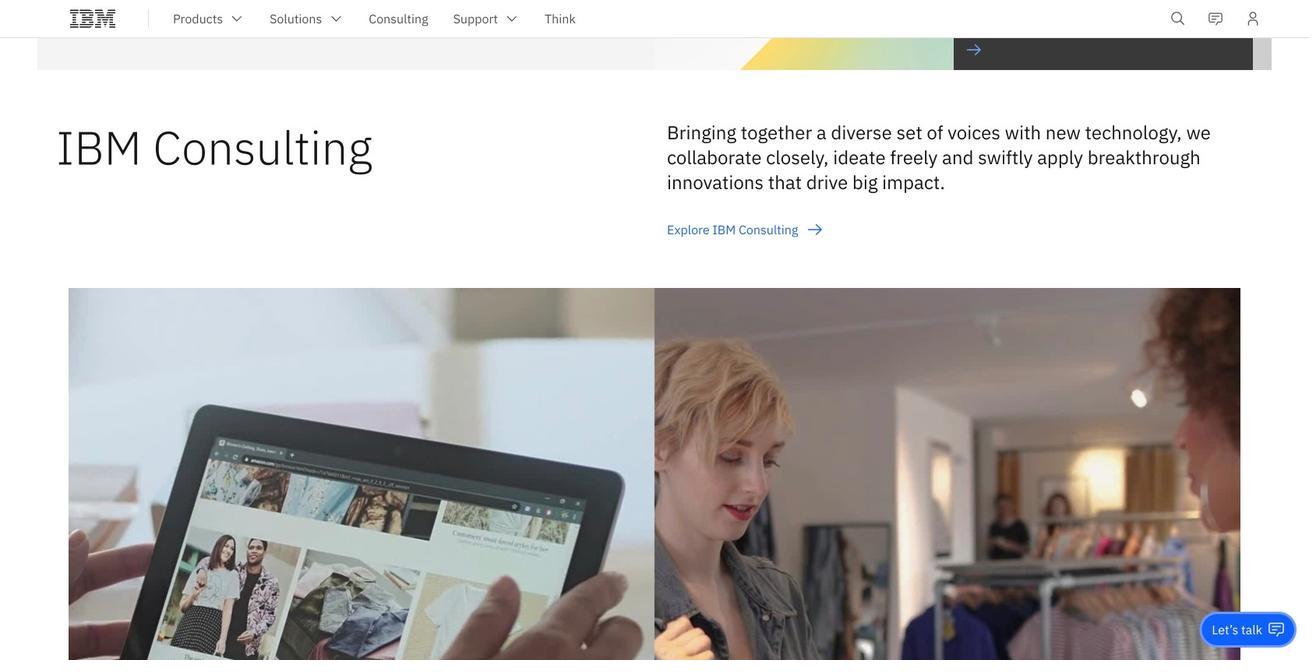 Task type: locate. For each thing, give the bounding box(es) containing it.
let's talk element
[[1212, 622, 1263, 639]]



